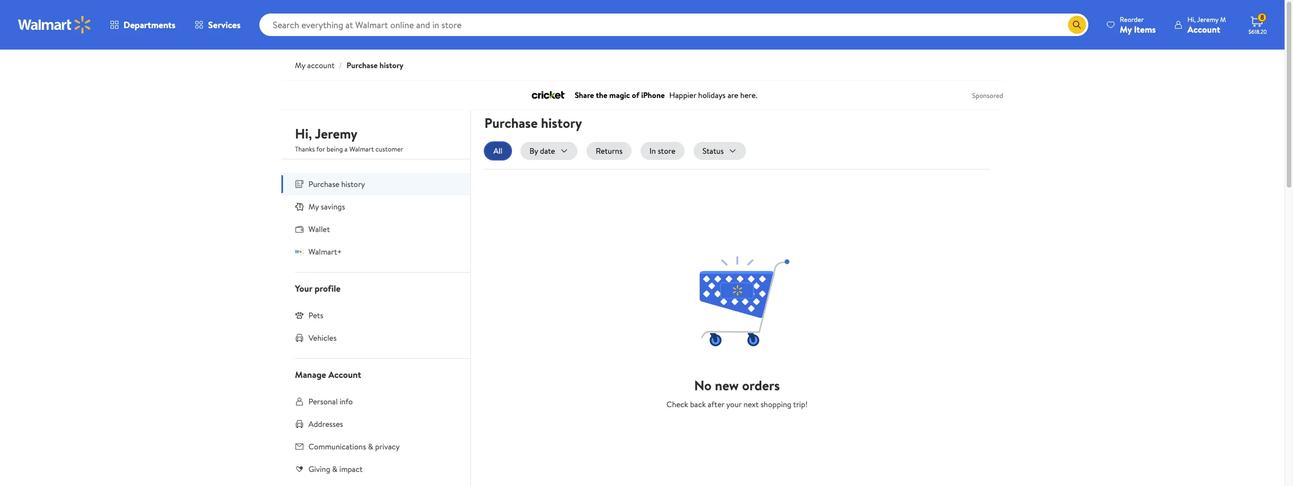 Task type: locate. For each thing, give the bounding box(es) containing it.
0 horizontal spatial my
[[295, 60, 306, 71]]

manage account
[[295, 369, 361, 381]]

1 horizontal spatial history
[[380, 60, 404, 71]]

hi, jeremy m account
[[1188, 14, 1227, 35]]

hi,
[[1188, 14, 1196, 24], [295, 124, 312, 143]]

my left account
[[295, 60, 306, 71]]

a
[[345, 144, 348, 154]]

hi, left 'm'
[[1188, 14, 1196, 24]]

list containing all
[[485, 142, 990, 160]]

my for my savings
[[309, 201, 319, 213]]

& for communications
[[368, 442, 373, 453]]

thanks
[[295, 144, 315, 154]]

1 horizontal spatial my
[[309, 201, 319, 213]]

2 horizontal spatial purchase
[[485, 113, 538, 133]]

all button
[[485, 142, 512, 160]]

8 $618.20
[[1249, 13, 1268, 36]]

1 horizontal spatial hi,
[[1188, 14, 1196, 24]]

reorder my items
[[1121, 14, 1157, 35]]

3 icon image from the top
[[295, 311, 304, 320]]

by
[[530, 146, 538, 157]]

1 icon image from the top
[[295, 202, 304, 211]]

0 horizontal spatial purchase
[[309, 179, 340, 190]]

0 vertical spatial &
[[368, 442, 373, 453]]

2 vertical spatial my
[[309, 201, 319, 213]]

1 vertical spatial my
[[295, 60, 306, 71]]

next
[[744, 400, 759, 411]]

personal info
[[309, 397, 353, 408]]

icon image for walmart+
[[295, 248, 304, 257]]

purchase right /
[[347, 60, 378, 71]]

icon image inside "pets" link
[[295, 311, 304, 320]]

0 vertical spatial my
[[1121, 23, 1133, 35]]

1 vertical spatial history
[[541, 113, 582, 133]]

my account link
[[295, 60, 335, 71]]

info
[[340, 397, 353, 408]]

1 vertical spatial purchase history
[[309, 179, 365, 190]]

0 horizontal spatial jeremy
[[315, 124, 358, 143]]

account
[[1188, 23, 1221, 35], [329, 369, 361, 381]]

pets
[[309, 310, 324, 322]]

hi, up thanks
[[295, 124, 312, 143]]

icon image left walmart+
[[295, 248, 304, 257]]

1 horizontal spatial purchase history
[[485, 113, 582, 133]]

search icon image
[[1073, 20, 1082, 29]]

your profile
[[295, 283, 341, 295]]

wallet link
[[282, 218, 471, 241]]

new
[[715, 376, 739, 396]]

history
[[380, 60, 404, 71], [541, 113, 582, 133], [342, 179, 365, 190]]

$618.20
[[1249, 28, 1268, 36]]

jeremy inside hi, jeremy thanks for being a walmart customer
[[315, 124, 358, 143]]

1 vertical spatial purchase
[[485, 113, 538, 133]]

& left the privacy
[[368, 442, 373, 453]]

your
[[295, 283, 313, 295]]

hi, inside hi, jeremy thanks for being a walmart customer
[[295, 124, 312, 143]]

0 vertical spatial icon image
[[295, 202, 304, 211]]

&
[[368, 442, 373, 453], [332, 464, 338, 476]]

jeremy up being
[[315, 124, 358, 143]]

1 horizontal spatial account
[[1188, 23, 1221, 35]]

my left 'items'
[[1121, 23, 1133, 35]]

icon image inside my savings link
[[295, 202, 304, 211]]

0 horizontal spatial account
[[329, 369, 361, 381]]

account left $618.20
[[1188, 23, 1221, 35]]

2 icon image from the top
[[295, 248, 304, 257]]

0 horizontal spatial &
[[332, 464, 338, 476]]

communications & privacy link
[[282, 436, 471, 459]]

savings
[[321, 201, 345, 213]]

jeremy inside hi, jeremy m account
[[1198, 14, 1219, 24]]

my savings link
[[282, 196, 471, 218]]

services button
[[185, 11, 250, 38]]

0 vertical spatial history
[[380, 60, 404, 71]]

my
[[1121, 23, 1133, 35], [295, 60, 306, 71], [309, 201, 319, 213]]

history up by date dropdown button
[[541, 113, 582, 133]]

icon image inside walmart+ "link"
[[295, 248, 304, 257]]

purchase history link down customer
[[282, 173, 471, 196]]

2 horizontal spatial my
[[1121, 23, 1133, 35]]

purchase history link right /
[[347, 60, 404, 71]]

hi, inside hi, jeremy m account
[[1188, 14, 1196, 24]]

jeremy left 'm'
[[1198, 14, 1219, 24]]

vehicles
[[309, 333, 337, 344]]

0 vertical spatial purchase
[[347, 60, 378, 71]]

1 vertical spatial jeremy
[[315, 124, 358, 143]]

0 horizontal spatial purchase history
[[309, 179, 365, 190]]

jeremy
[[1198, 14, 1219, 24], [315, 124, 358, 143]]

list
[[485, 142, 990, 160]]

hi, for thanks for being a walmart customer
[[295, 124, 312, 143]]

purchase
[[347, 60, 378, 71], [485, 113, 538, 133], [309, 179, 340, 190]]

2 vertical spatial history
[[342, 179, 365, 190]]

1 vertical spatial hi,
[[295, 124, 312, 143]]

purchase up all
[[485, 113, 538, 133]]

Walmart Site-Wide search field
[[259, 14, 1089, 36]]

jeremy for for
[[315, 124, 358, 143]]

history up the savings
[[342, 179, 365, 190]]

0 vertical spatial account
[[1188, 23, 1221, 35]]

1 horizontal spatial &
[[368, 442, 373, 453]]

0 vertical spatial purchase history
[[485, 113, 582, 133]]

icon image for my savings
[[295, 202, 304, 211]]

0 horizontal spatial hi,
[[295, 124, 312, 143]]

icon image left pets
[[295, 311, 304, 320]]

walmart image
[[18, 16, 91, 34]]

0 vertical spatial jeremy
[[1198, 14, 1219, 24]]

purchase history link
[[347, 60, 404, 71], [282, 173, 471, 196]]

personal info link
[[282, 391, 471, 414]]

2 vertical spatial icon image
[[295, 311, 304, 320]]

manage
[[295, 369, 326, 381]]

my savings
[[309, 201, 345, 213]]

departments button
[[100, 11, 185, 38]]

1 horizontal spatial jeremy
[[1198, 14, 1219, 24]]

after
[[708, 400, 725, 411]]

jeremy for account
[[1198, 14, 1219, 24]]

walmart
[[350, 144, 374, 154]]

icon image for pets
[[295, 311, 304, 320]]

2 vertical spatial purchase
[[309, 179, 340, 190]]

purchase up my savings
[[309, 179, 340, 190]]

returns button
[[587, 142, 632, 160]]

0 vertical spatial hi,
[[1188, 14, 1196, 24]]

personal
[[309, 397, 338, 408]]

my left the savings
[[309, 201, 319, 213]]

by date button
[[521, 142, 578, 160]]

purchase history up by
[[485, 113, 582, 133]]

icon image left my savings
[[295, 202, 304, 211]]

purchase history up the savings
[[309, 179, 365, 190]]

customer
[[376, 144, 404, 154]]

my account / purchase history
[[295, 60, 404, 71]]

1 vertical spatial &
[[332, 464, 338, 476]]

in
[[650, 146, 656, 157]]

history right /
[[380, 60, 404, 71]]

no
[[695, 376, 712, 396]]

purchase history
[[485, 113, 582, 133], [309, 179, 365, 190]]

& right giving
[[332, 464, 338, 476]]

account up info
[[329, 369, 361, 381]]

for
[[317, 144, 325, 154]]

pets link
[[282, 305, 471, 327]]

1 vertical spatial icon image
[[295, 248, 304, 257]]

icon image
[[295, 202, 304, 211], [295, 248, 304, 257], [295, 311, 304, 320]]

impact
[[340, 464, 363, 476]]

walmart+
[[309, 247, 342, 258]]

account
[[307, 60, 335, 71]]

walmart+ link
[[282, 241, 471, 264]]



Task type: vqa. For each thing, say whether or not it's contained in the screenshot.
leftmost the "Purchase history"
yes



Task type: describe. For each thing, give the bounding box(es) containing it.
& for giving
[[332, 464, 338, 476]]

services
[[208, 19, 241, 31]]

store
[[658, 146, 676, 157]]

your
[[727, 400, 742, 411]]

all
[[494, 146, 503, 157]]

m
[[1221, 14, 1227, 24]]

0 horizontal spatial history
[[342, 179, 365, 190]]

vehicles link
[[282, 327, 471, 350]]

departments
[[124, 19, 176, 31]]

addresses
[[309, 419, 343, 431]]

1 vertical spatial purchase history link
[[282, 173, 471, 196]]

hi, jeremy link
[[295, 124, 358, 148]]

items
[[1135, 23, 1157, 35]]

addresses link
[[282, 414, 471, 436]]

sponsored
[[973, 91, 1004, 100]]

back
[[691, 400, 706, 411]]

by date
[[530, 146, 556, 157]]

1 vertical spatial account
[[329, 369, 361, 381]]

my for my account / purchase history
[[295, 60, 306, 71]]

profile
[[315, 283, 341, 295]]

hi, jeremy thanks for being a walmart customer
[[295, 124, 404, 154]]

check
[[667, 400, 689, 411]]

Search search field
[[259, 14, 1089, 36]]

giving
[[309, 464, 330, 476]]

being
[[327, 144, 343, 154]]

status
[[703, 146, 724, 157]]

communications
[[309, 442, 366, 453]]

1 horizontal spatial purchase
[[347, 60, 378, 71]]

/
[[339, 60, 342, 71]]

communications & privacy
[[309, 442, 400, 453]]

trip!
[[794, 400, 808, 411]]

orders
[[743, 376, 780, 396]]

purchase inside purchase history link
[[309, 179, 340, 190]]

purchase history inside purchase history link
[[309, 179, 365, 190]]

reorder
[[1121, 14, 1145, 24]]

8
[[1261, 13, 1265, 22]]

giving & impact link
[[282, 459, 471, 481]]

giving & impact
[[309, 464, 363, 476]]

status button
[[694, 142, 747, 160]]

wallet
[[309, 224, 330, 235]]

in store button
[[641, 142, 685, 160]]

0 vertical spatial purchase history link
[[347, 60, 404, 71]]

2 horizontal spatial history
[[541, 113, 582, 133]]

account inside hi, jeremy m account
[[1188, 23, 1221, 35]]

no new orders check back after your next shopping trip!
[[667, 376, 808, 411]]

privacy
[[375, 442, 400, 453]]

my inside reorder my items
[[1121, 23, 1133, 35]]

shopping
[[761, 400, 792, 411]]

returns
[[596, 146, 623, 157]]

date
[[540, 146, 556, 157]]

in store
[[650, 146, 676, 157]]

hi, for account
[[1188, 14, 1196, 24]]



